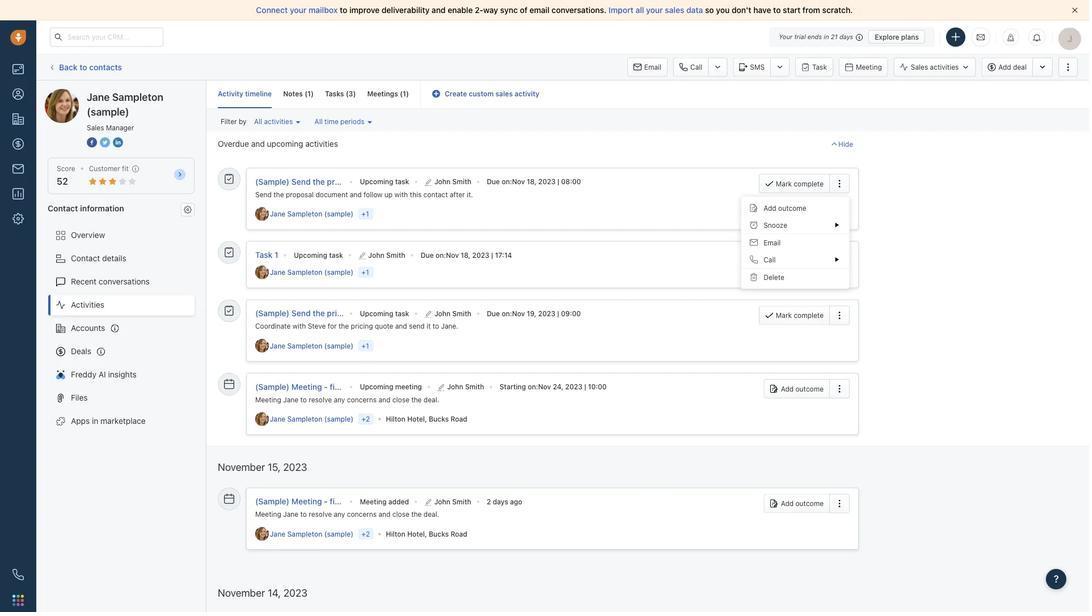 Task type: locate. For each thing, give the bounding box(es) containing it.
1 vertical spatial sales
[[496, 90, 513, 98]]

1 meetings image from the top
[[224, 379, 234, 390]]

email left call link
[[645, 63, 662, 71]]

18, left the 08:00
[[527, 178, 537, 186]]

email image
[[977, 33, 985, 42]]

2 mark complete button from the top
[[759, 248, 830, 267]]

nov left "24,"
[[538, 383, 551, 391]]

hotel, for meeting added
[[407, 531, 427, 538]]

2 hilton from the top
[[386, 531, 406, 538]]

smith for (sample) send the pricing quote
[[453, 310, 472, 318]]

send for (sample) send the pricing quote
[[292, 309, 311, 318]]

road for upcoming meeting
[[451, 416, 467, 424]]

2 bucks from the top
[[429, 531, 449, 538]]

deal. for upcoming meeting
[[424, 396, 439, 404]]

starting
[[500, 383, 526, 391]]

mark for document
[[776, 180, 792, 188]]

mark complete button up delete
[[759, 248, 830, 267]]

1 vertical spatial meetings image
[[224, 494, 234, 505]]

meetings image
[[224, 379, 234, 390], [224, 494, 234, 505]]

john for task 1
[[368, 251, 385, 259]]

all right by
[[254, 118, 262, 126]]

send
[[292, 177, 311, 186], [255, 191, 272, 198], [292, 309, 311, 318]]

1 november from the top
[[218, 462, 265, 474]]

all inside button
[[315, 118, 323, 126]]

2 meeting jane to resolve any concerns and close the deal. from the top
[[255, 511, 439, 519]]

0 vertical spatial outcome
[[779, 204, 807, 212]]

1 any from the top
[[334, 396, 345, 404]]

1 horizontal spatial 1
[[308, 90, 311, 98]]

0 vertical spatial bucks
[[429, 416, 449, 424]]

send the proposal document and follow up with this contact after it.
[[255, 191, 473, 198]]

tasks image
[[224, 174, 234, 184], [224, 247, 234, 258], [224, 306, 234, 316]]

3 tasks image from the top
[[224, 306, 234, 316]]

1 all from the left
[[254, 118, 262, 126]]

1 ( from the left
[[305, 90, 308, 98]]

1 vertical spatial contact
[[71, 254, 100, 263]]

add outcome button
[[764, 380, 830, 399], [764, 495, 830, 514]]

jane.
[[441, 323, 458, 330]]

(sample) for 1st jane sampleton (sample) link from the top of the page
[[324, 210, 354, 218]]

0 vertical spatial document
[[362, 177, 400, 186]]

2 close from the top
[[393, 511, 410, 519]]

1 horizontal spatial document
[[362, 177, 400, 186]]

nov left 19,
[[512, 310, 525, 318]]

0 vertical spatial mark complete
[[776, 180, 824, 188]]

nov for (sample) send the proposal document
[[512, 178, 525, 186]]

+2 down upcoming meeting
[[362, 416, 370, 424]]

( right tasks
[[346, 90, 349, 98]]

2 horizontal spatial 1
[[403, 90, 406, 98]]

2 vertical spatial +1
[[362, 342, 369, 350]]

2023 right "24,"
[[566, 383, 583, 391]]

in left 21
[[824, 33, 829, 41]]

email down the 'snooze'
[[764, 239, 781, 247]]

proposal down the (sample) send the proposal document link
[[286, 191, 314, 198]]

) right notes
[[311, 90, 314, 98]]

contact up recent
[[71, 254, 100, 263]]

0 vertical spatial add outcome button
[[764, 380, 830, 399]]

pricing
[[327, 309, 353, 318], [351, 323, 373, 330]]

for
[[328, 323, 337, 330]]

all left time
[[315, 118, 323, 126]]

upcoming for (sample) send the pricing quote
[[360, 310, 394, 318]]

1 vertical spatial add outcome
[[781, 385, 824, 393]]

1 horizontal spatial email
[[764, 239, 781, 247]]

bucks
[[429, 416, 449, 424], [429, 531, 449, 538]]

) right tasks
[[353, 90, 356, 98]]

facebook circled image
[[87, 136, 97, 148]]

1 deal. from the top
[[424, 396, 439, 404]]

1 vertical spatial tasks image
[[224, 247, 234, 258]]

1 horizontal spatial sales
[[665, 5, 685, 15]]

ends
[[808, 33, 822, 41]]

mark
[[776, 180, 792, 188], [776, 253, 792, 261], [776, 312, 792, 320]]

0 vertical spatial deal.
[[424, 396, 439, 404]]

your left mailbox on the top
[[290, 5, 307, 15]]

upcoming right task 1 link
[[294, 251, 327, 259]]

0 horizontal spatial task
[[255, 251, 273, 260]]

1 ) from the left
[[311, 90, 314, 98]]

call button
[[674, 58, 708, 77], [742, 251, 850, 268]]

concerns down meeting added
[[347, 511, 377, 519]]

snooze button
[[742, 217, 850, 234]]

and
[[432, 5, 446, 15], [251, 139, 265, 149], [350, 191, 362, 198], [395, 323, 407, 330], [379, 396, 391, 404], [379, 511, 391, 519]]

(sample) for 1st jane sampleton (sample) link from the bottom
[[324, 531, 354, 538]]

jane sampleton (sample)
[[68, 89, 161, 98], [87, 91, 163, 118], [270, 210, 354, 218], [270, 269, 354, 277], [270, 342, 354, 350], [270, 416, 354, 424], [270, 531, 354, 538]]

0 vertical spatial (sample)
[[255, 177, 289, 186]]

( right notes
[[305, 90, 308, 98]]

2 all from the left
[[315, 118, 323, 126]]

1 horizontal spatial proposal
[[327, 177, 360, 186]]

1 vertical spatial hilton
[[386, 531, 406, 538]]

meeting jane to resolve any concerns and close the deal. down upcoming meeting
[[255, 396, 439, 404]]

4 jane sampleton (sample) link from the top
[[270, 415, 356, 425]]

add inside button
[[999, 63, 1012, 71]]

2 days ago
[[487, 498, 522, 506]]

3 ( from the left
[[400, 90, 403, 98]]

| left the 08:00
[[558, 178, 559, 186]]

(sample) for fourth jane sampleton (sample) link from the bottom
[[324, 269, 354, 277]]

1 vertical spatial activities
[[264, 118, 293, 126]]

close image
[[1073, 7, 1078, 13]]

upcoming task for (sample) send the proposal document
[[360, 178, 409, 186]]

2 mark complete from the top
[[776, 253, 824, 261]]

1 vertical spatial +1
[[362, 269, 369, 277]]

0 horizontal spatial document
[[316, 191, 348, 198]]

1 horizontal spatial with
[[395, 191, 408, 198]]

call up delete
[[764, 256, 776, 264]]

1 horizontal spatial call
[[764, 256, 776, 264]]

call button right email 'button'
[[674, 58, 708, 77]]

: for (sample) send the pricing quote
[[510, 310, 512, 318]]

2 ( from the left
[[346, 90, 349, 98]]

1 meeting jane to resolve any concerns and close the deal. from the top
[[255, 396, 439, 404]]

and down meeting added
[[379, 511, 391, 519]]

apps in marketplace
[[71, 417, 146, 426]]

1 +1 from the top
[[362, 210, 369, 218]]

sales down plans
[[911, 63, 928, 71]]

all
[[254, 118, 262, 126], [315, 118, 323, 126]]

days right 21
[[840, 33, 854, 41]]

0 vertical spatial in
[[824, 33, 829, 41]]

november 14, 2023
[[218, 587, 308, 600]]

concerns down upcoming meeting
[[347, 396, 377, 404]]

(sample) inside (sample) send the pricing quote link
[[255, 309, 289, 318]]

18, left 17:14
[[461, 251, 471, 259]]

upcoming task up coordinate with steve for the pricing quote and send it to jane. at left bottom
[[360, 310, 409, 318]]

sales
[[665, 5, 685, 15], [496, 90, 513, 98]]

sales left data
[[665, 5, 685, 15]]

fit
[[122, 165, 129, 173]]

connect your mailbox to improve deliverability and enable 2-way sync of email conversations. import all your sales data so you don't have to start from scratch.
[[256, 5, 853, 15]]

1 horizontal spatial days
[[840, 33, 854, 41]]

1 vertical spatial mark complete
[[776, 253, 824, 261]]

0 vertical spatial +1
[[362, 210, 369, 218]]

1 vertical spatial send
[[255, 191, 272, 198]]

document up follow
[[362, 177, 400, 186]]

data
[[687, 5, 703, 15]]

jane sampleton (sample) for 1st jane sampleton (sample) link from the top of the page
[[270, 210, 354, 218]]

( right the meetings
[[400, 90, 403, 98]]

john smith for (sample) send the proposal document
[[435, 178, 472, 186]]

2 +2 from the top
[[362, 531, 370, 539]]

+2 down meeting added
[[362, 531, 370, 539]]

nov left 17:14
[[446, 251, 459, 259]]

2 (sample) from the top
[[255, 309, 289, 318]]

0 horizontal spatial activities
[[264, 118, 293, 126]]

1 horizontal spatial )
[[353, 90, 356, 98]]

mng settings image
[[184, 206, 192, 214]]

contact down the 52 button
[[48, 204, 78, 213]]

jane sampleton (sample) link
[[270, 209, 356, 219], [270, 268, 356, 278], [270, 341, 356, 351], [270, 415, 356, 425], [270, 530, 356, 539]]

| left 10:00
[[585, 383, 586, 391]]

(sample) up coordinate
[[255, 309, 289, 318]]

contact
[[48, 204, 78, 213], [71, 254, 100, 263]]

bucks for upcoming meeting
[[429, 416, 449, 424]]

sales left activity
[[496, 90, 513, 98]]

2 add outcome button from the top
[[764, 495, 830, 514]]

1 mark complete button from the top
[[759, 174, 830, 194]]

hilton hotel, bucks road down the added
[[386, 531, 467, 538]]

2 november from the top
[[218, 587, 265, 600]]

mark complete down snooze button
[[776, 253, 824, 261]]

hilton hotel, bucks road
[[386, 416, 467, 424], [386, 531, 467, 538]]

sales
[[911, 63, 928, 71], [87, 124, 104, 132]]

deal.
[[424, 396, 439, 404], [424, 511, 439, 519]]

(sample) send the proposal document
[[255, 177, 400, 186]]

any
[[334, 396, 345, 404], [334, 511, 345, 519]]

0 vertical spatial with
[[395, 191, 408, 198]]

1 tasks image from the top
[[224, 174, 234, 184]]

explore plans
[[875, 33, 919, 41]]

1 vertical spatial upcoming task
[[294, 251, 343, 259]]

any for meeting added
[[334, 511, 345, 519]]

3 mark complete button from the top
[[759, 306, 830, 326]]

bucks for meeting added
[[429, 531, 449, 538]]

2 road from the top
[[451, 531, 467, 538]]

1 vertical spatial sales
[[87, 124, 104, 132]]

sampleton for third jane sampleton (sample) link
[[287, 342, 323, 350]]

close
[[393, 396, 410, 404], [393, 511, 410, 519]]

this
[[410, 191, 422, 198]]

task inside button
[[813, 63, 827, 71]]

mark complete
[[776, 180, 824, 188], [776, 253, 824, 261], [776, 312, 824, 320]]

(sample)
[[128, 89, 161, 98], [87, 106, 129, 118], [324, 210, 354, 218], [324, 269, 354, 277], [324, 342, 354, 350], [324, 416, 354, 424], [324, 531, 354, 538]]

0 vertical spatial email
[[645, 63, 662, 71]]

2023 for 08:00
[[539, 178, 556, 186]]

mark up delete
[[776, 253, 792, 261]]

john
[[435, 178, 451, 186], [368, 251, 385, 259], [435, 310, 451, 318], [447, 383, 463, 391], [434, 498, 451, 506]]

in right apps
[[92, 417, 98, 426]]

close down meeting
[[393, 396, 410, 404]]

hilton down the added
[[386, 531, 406, 538]]

freshworks switcher image
[[12, 595, 24, 607]]

0 vertical spatial 18,
[[527, 178, 537, 186]]

john smith for task 1
[[368, 251, 405, 259]]

add deal
[[999, 63, 1027, 71]]

2023 for 17:14
[[472, 251, 490, 259]]

1 vertical spatial hotel,
[[407, 531, 427, 538]]

1 close from the top
[[393, 396, 410, 404]]

outcome for meeting added
[[796, 500, 824, 508]]

on for task 1
[[436, 251, 444, 259]]

days right 2
[[493, 498, 508, 506]]

3 mark from the top
[[776, 312, 792, 320]]

due on : nov 18, 2023 | 17:14
[[421, 251, 512, 259]]

meetings ( 1 )
[[367, 90, 409, 98]]

1 bucks from the top
[[429, 416, 449, 424]]

upcoming task right task 1 link
[[294, 251, 343, 259]]

connect your mailbox link
[[256, 5, 340, 15]]

2023 right 19,
[[538, 310, 556, 318]]

upcoming task for (sample) send the pricing quote
[[360, 310, 409, 318]]

the
[[313, 177, 325, 186], [274, 191, 284, 198], [313, 309, 325, 318], [339, 323, 349, 330], [411, 396, 422, 404], [411, 511, 422, 519]]

1 vertical spatial deal.
[[424, 511, 439, 519]]

smith for task 1
[[386, 251, 405, 259]]

3 +1 from the top
[[362, 342, 369, 350]]

2023 right 15,
[[283, 462, 307, 474]]

meeting jane to resolve any concerns and close the deal. for upcoming meeting
[[255, 396, 439, 404]]

1 vertical spatial outcome
[[796, 385, 824, 393]]

email
[[530, 5, 550, 15]]

1 vertical spatial bucks
[[429, 531, 449, 538]]

1 vertical spatial mark
[[776, 253, 792, 261]]

52 button
[[57, 176, 68, 187]]

5 jane sampleton (sample) link from the top
[[270, 530, 356, 539]]

pricing right for
[[351, 323, 373, 330]]

back
[[59, 62, 78, 72]]

2 vertical spatial mark
[[776, 312, 792, 320]]

2 resolve from the top
[[309, 511, 332, 519]]

notes ( 1 )
[[283, 90, 314, 98]]

0 horizontal spatial 18,
[[461, 251, 471, 259]]

import all your sales data link
[[609, 5, 705, 15]]

with right up
[[395, 191, 408, 198]]

14,
[[268, 587, 281, 600]]

2 hilton hotel, bucks road from the top
[[386, 531, 467, 538]]

your right all
[[646, 5, 663, 15]]

(sample) down overdue and upcoming activities
[[255, 177, 289, 186]]

call right email 'button'
[[691, 63, 703, 71]]

| left 17:14
[[491, 251, 493, 259]]

+2 for upcoming
[[362, 416, 370, 424]]

days
[[840, 33, 854, 41], [493, 498, 508, 506]]

document down the (sample) send the proposal document link
[[316, 191, 348, 198]]

1 vertical spatial close
[[393, 511, 410, 519]]

2023 for 09:00
[[538, 310, 556, 318]]

0 vertical spatial november
[[218, 462, 265, 474]]

1 horizontal spatial all
[[315, 118, 323, 126]]

mark up the 'snooze'
[[776, 180, 792, 188]]

tasks image for (sample) send the pricing quote
[[224, 306, 234, 316]]

0 horizontal spatial all
[[254, 118, 262, 126]]

1 vertical spatial proposal
[[286, 191, 314, 198]]

2 horizontal spatial (
[[400, 90, 403, 98]]

0 vertical spatial days
[[840, 33, 854, 41]]

hilton hotel, bucks road for meeting added
[[386, 531, 467, 538]]

2 any from the top
[[334, 511, 345, 519]]

meeting jane to resolve any concerns and close the deal. down meeting added
[[255, 511, 439, 519]]

1 concerns from the top
[[347, 396, 377, 404]]

1 vertical spatial add outcome button
[[764, 495, 830, 514]]

upcoming left meeting
[[360, 383, 394, 391]]

nov for task 1
[[446, 251, 459, 259]]

1 hotel, from the top
[[407, 416, 427, 424]]

1 vertical spatial any
[[334, 511, 345, 519]]

upcoming up coordinate with steve for the pricing quote and send it to jane. at left bottom
[[360, 310, 394, 318]]

meeting jane to resolve any concerns and close the deal. for meeting added
[[255, 511, 439, 519]]

complete
[[794, 180, 824, 188], [794, 253, 824, 261], [794, 312, 824, 320]]

+2 for meeting
[[362, 531, 370, 539]]

apps
[[71, 417, 90, 426]]

quote up coordinate with steve for the pricing quote and send it to jane. at left bottom
[[355, 309, 377, 318]]

0 horizontal spatial sales
[[87, 124, 104, 132]]

sales up facebook circled image
[[87, 124, 104, 132]]

1 vertical spatial hilton hotel, bucks road
[[386, 531, 467, 538]]

1 (sample) from the top
[[255, 177, 289, 186]]

add
[[999, 63, 1012, 71], [764, 204, 777, 212], [781, 385, 794, 393], [781, 500, 794, 508]]

0 vertical spatial hotel,
[[407, 416, 427, 424]]

Search your CRM... text field
[[50, 28, 163, 47]]

meeting button
[[839, 58, 889, 77]]

on
[[502, 178, 510, 186], [436, 251, 444, 259], [502, 310, 510, 318], [528, 383, 536, 391]]

task
[[813, 63, 827, 71], [255, 251, 273, 260]]

send for (sample) send the proposal document
[[292, 177, 311, 186]]

task for task
[[813, 63, 827, 71]]

2 deal. from the top
[[424, 511, 439, 519]]

november left 15,
[[218, 462, 265, 474]]

1 road from the top
[[451, 416, 467, 424]]

0 vertical spatial +2
[[362, 416, 370, 424]]

mark for quote
[[776, 312, 792, 320]]

email button
[[628, 58, 668, 77]]

2 ) from the left
[[353, 90, 356, 98]]

1 hilton hotel, bucks road from the top
[[386, 416, 467, 424]]

hilton for added
[[386, 531, 406, 538]]

john for (sample) send the pricing quote
[[435, 310, 451, 318]]

mark complete button down delete
[[759, 306, 830, 326]]

0 vertical spatial upcoming task
[[360, 178, 409, 186]]

mark complete up snooze button
[[776, 180, 824, 188]]

) right the meetings
[[406, 90, 409, 98]]

nov
[[512, 178, 525, 186], [446, 251, 459, 259], [512, 310, 525, 318], [538, 383, 551, 391]]

0 vertical spatial tasks image
[[224, 174, 234, 184]]

activity timeline
[[218, 90, 272, 98]]

november left 14,
[[218, 587, 265, 600]]

1 vertical spatial resolve
[[309, 511, 332, 519]]

2 vertical spatial task
[[395, 310, 409, 318]]

send down "upcoming"
[[292, 177, 311, 186]]

2 concerns from the top
[[347, 511, 377, 519]]

2 vertical spatial tasks image
[[224, 306, 234, 316]]

upcoming
[[360, 178, 394, 186], [294, 251, 327, 259], [360, 310, 394, 318], [360, 383, 394, 391]]

mark complete for quote
[[776, 312, 824, 320]]

3 ) from the left
[[406, 90, 409, 98]]

deal
[[1014, 63, 1027, 71]]

| for (sample) send the proposal document
[[558, 178, 559, 186]]

2 vertical spatial activities
[[305, 139, 338, 149]]

0 vertical spatial call
[[691, 63, 703, 71]]

0 vertical spatial complete
[[794, 180, 824, 188]]

1 +2 from the top
[[362, 416, 370, 424]]

due for document
[[487, 178, 500, 186]]

mark complete button up snooze button
[[759, 174, 830, 194]]

1 horizontal spatial (
[[346, 90, 349, 98]]

0 vertical spatial any
[[334, 396, 345, 404]]

1 mark complete from the top
[[776, 180, 824, 188]]

0 vertical spatial resolve
[[309, 396, 332, 404]]

2 your from the left
[[646, 5, 663, 15]]

close down the added
[[393, 511, 410, 519]]

your
[[779, 33, 793, 41]]

ai
[[99, 370, 106, 380]]

complete for document
[[794, 180, 824, 188]]

0 vertical spatial hilton hotel, bucks road
[[386, 416, 467, 424]]

sales for sales manager
[[87, 124, 104, 132]]

2 jane sampleton (sample) link from the top
[[270, 268, 356, 278]]

send up steve
[[292, 309, 311, 318]]

1 horizontal spatial activities
[[305, 139, 338, 149]]

2023 left the 08:00
[[539, 178, 556, 186]]

quote left "send"
[[375, 323, 393, 330]]

way
[[483, 5, 498, 15]]

nov left the 08:00
[[512, 178, 525, 186]]

(sample)
[[255, 177, 289, 186], [255, 309, 289, 318]]

21
[[831, 33, 838, 41]]

due on : nov 19, 2023 | 09:00
[[487, 310, 581, 318]]

jane sampleton (sample) for 1st jane sampleton (sample) link from the bottom
[[270, 531, 354, 538]]

2 horizontal spatial )
[[406, 90, 409, 98]]

2 meetings image from the top
[[224, 494, 234, 505]]

mark down delete
[[776, 312, 792, 320]]

activity
[[515, 90, 540, 98]]

upcoming up follow
[[360, 178, 394, 186]]

3 mark complete from the top
[[776, 312, 824, 320]]

0 vertical spatial contact
[[48, 204, 78, 213]]

1 vertical spatial concerns
[[347, 511, 377, 519]]

send down overdue and upcoming activities
[[255, 191, 272, 198]]

due for quote
[[487, 310, 500, 318]]

3 complete from the top
[[794, 312, 824, 320]]

0 horizontal spatial days
[[493, 498, 508, 506]]

hilton hotel, bucks road down meeting
[[386, 416, 467, 424]]

pricing up for
[[327, 309, 353, 318]]

0 horizontal spatial in
[[92, 417, 98, 426]]

1 vertical spatial november
[[218, 587, 265, 600]]

starting on : nov 24, 2023 | 10:00
[[500, 383, 607, 391]]

0 vertical spatial meetings image
[[224, 379, 234, 390]]

+1 up coordinate with steve for the pricing quote and send it to jane. at left bottom
[[362, 269, 369, 277]]

2 vertical spatial mark complete
[[776, 312, 824, 320]]

1 add outcome button from the top
[[764, 380, 830, 399]]

upcoming task
[[360, 178, 409, 186], [294, 251, 343, 259], [360, 310, 409, 318]]

sms
[[750, 63, 765, 71]]

hotel,
[[407, 416, 427, 424], [407, 531, 427, 538]]

after
[[450, 191, 465, 198]]

tasks ( 3 )
[[325, 90, 356, 98]]

hilton down upcoming meeting
[[386, 416, 406, 424]]

with left steve
[[293, 323, 306, 330]]

sales for sales activities
[[911, 63, 928, 71]]

1 hilton from the top
[[386, 416, 406, 424]]

0 vertical spatial task
[[395, 178, 409, 186]]

2 tasks image from the top
[[224, 247, 234, 258]]

upcoming task up up
[[360, 178, 409, 186]]

1
[[308, 90, 311, 98], [403, 90, 406, 98], [275, 251, 278, 260]]

twitter circled image
[[100, 136, 110, 148]]

smith
[[453, 178, 472, 186], [386, 251, 405, 259], [453, 310, 472, 318], [465, 383, 484, 391], [452, 498, 471, 506]]

0 horizontal spatial (
[[305, 90, 308, 98]]

1 mark from the top
[[776, 180, 792, 188]]

0 vertical spatial task
[[813, 63, 827, 71]]

meetings image for upcoming
[[224, 379, 234, 390]]

0 horizontal spatial email
[[645, 63, 662, 71]]

on for (sample) send the pricing quote
[[502, 310, 510, 318]]

) for tasks ( 3 )
[[353, 90, 356, 98]]

all activities
[[254, 118, 293, 126]]

1 resolve from the top
[[309, 396, 332, 404]]

1 vertical spatial call button
[[742, 251, 850, 268]]

1 horizontal spatial in
[[824, 33, 829, 41]]

call button up delete
[[742, 251, 850, 268]]

0 vertical spatial mark
[[776, 180, 792, 188]]

upcoming meeting
[[360, 383, 422, 391]]

1 vertical spatial document
[[316, 191, 348, 198]]

1 vertical spatial +2
[[362, 531, 370, 539]]

hotel, down the added
[[407, 531, 427, 538]]

0 vertical spatial sales
[[911, 63, 928, 71]]

add deal button
[[982, 58, 1033, 77]]

with
[[395, 191, 408, 198], [293, 323, 306, 330]]

+1 down the send the proposal document and follow up with this contact after it.
[[362, 210, 369, 218]]

hotel, down meeting
[[407, 416, 427, 424]]

task for task 1
[[255, 251, 273, 260]]

mark complete down delete
[[776, 312, 824, 320]]

hilton
[[386, 416, 406, 424], [386, 531, 406, 538]]

2023 left 17:14
[[472, 251, 490, 259]]

0 vertical spatial road
[[451, 416, 467, 424]]

0 horizontal spatial your
[[290, 5, 307, 15]]

outcome for upcoming meeting
[[796, 385, 824, 393]]

1 complete from the top
[[794, 180, 824, 188]]

phone element
[[7, 564, 30, 587]]

18,
[[527, 178, 537, 186], [461, 251, 471, 259]]

| left 09:00
[[558, 310, 559, 318]]

+1 down coordinate with steve for the pricing quote and send it to jane. at left bottom
[[362, 342, 369, 350]]

1 vertical spatial task
[[255, 251, 273, 260]]

proposal up the send the proposal document and follow up with this contact after it.
[[327, 177, 360, 186]]

0 horizontal spatial )
[[311, 90, 314, 98]]

0 vertical spatial activities
[[930, 63, 959, 71]]

2 hotel, from the top
[[407, 531, 427, 538]]

your trial ends in 21 days
[[779, 33, 854, 41]]



Task type: vqa. For each thing, say whether or not it's contained in the screenshot.
Sales for Sales Manager
yes



Task type: describe. For each thing, give the bounding box(es) containing it.
activity
[[218, 90, 243, 98]]

sampleton for fourth jane sampleton (sample) link from the bottom
[[287, 269, 323, 277]]

mark complete button for document
[[759, 174, 830, 194]]

deals
[[71, 347, 91, 356]]

3 jane sampleton (sample) link from the top
[[270, 341, 356, 351]]

0 vertical spatial add outcome
[[764, 204, 807, 212]]

17:14
[[495, 251, 512, 259]]

sales activities
[[911, 63, 959, 71]]

upcoming for (sample) send the proposal document
[[360, 178, 394, 186]]

upcoming for task 1
[[294, 251, 327, 259]]

have
[[754, 5, 771, 15]]

18, for task 1
[[461, 251, 471, 259]]

and left "send"
[[395, 323, 407, 330]]

coordinate
[[255, 323, 291, 330]]

(sample) send the proposal document link
[[255, 177, 400, 187]]

task 1
[[255, 251, 278, 260]]

+1 for document
[[362, 210, 369, 218]]

concerns for upcoming meeting
[[347, 396, 377, 404]]

john smith for (sample) send the pricing quote
[[435, 310, 472, 318]]

overview
[[71, 231, 105, 240]]

resolve for meeting added
[[309, 511, 332, 519]]

0 vertical spatial sales
[[665, 5, 685, 15]]

2
[[487, 498, 491, 506]]

john for (sample) send the proposal document
[[435, 178, 451, 186]]

customer fit
[[89, 165, 129, 173]]

filter by
[[221, 118, 247, 126]]

upcoming
[[267, 139, 303, 149]]

added
[[389, 498, 409, 506]]

concerns for meeting added
[[347, 511, 377, 519]]

( for meetings
[[400, 90, 403, 98]]

(sample) send the pricing quote
[[255, 309, 377, 318]]

1 vertical spatial due
[[421, 251, 434, 259]]

add outcome for meeting added
[[781, 500, 824, 508]]

2023 right 14,
[[284, 587, 308, 600]]

08:00
[[561, 178, 581, 186]]

: for task 1
[[444, 251, 446, 259]]

19,
[[527, 310, 537, 318]]

meetings image for meeting
[[224, 494, 234, 505]]

0 horizontal spatial call
[[691, 63, 703, 71]]

15,
[[268, 462, 281, 474]]

resolve for upcoming meeting
[[309, 396, 332, 404]]

sampleton for 1st jane sampleton (sample) link from the bottom
[[287, 531, 323, 538]]

and down upcoming meeting
[[379, 396, 391, 404]]

add outcome button for meeting added
[[764, 495, 830, 514]]

mailbox
[[309, 5, 338, 15]]

tasks
[[325, 90, 344, 98]]

meeting added
[[360, 498, 409, 506]]

meetings
[[367, 90, 398, 98]]

contact details
[[71, 254, 126, 263]]

contact for contact details
[[71, 254, 100, 263]]

november for november 14, 2023
[[218, 587, 265, 600]]

details
[[102, 254, 126, 263]]

sales manager
[[87, 124, 134, 132]]

add outcome for upcoming meeting
[[781, 385, 824, 393]]

snooze
[[764, 221, 788, 229]]

follow
[[364, 191, 383, 198]]

custom
[[469, 90, 494, 98]]

conversations
[[99, 277, 150, 287]]

november for november 15, 2023
[[218, 462, 265, 474]]

1 vertical spatial call
[[764, 256, 776, 264]]

) for meetings ( 1 )
[[406, 90, 409, 98]]

coordinate with steve for the pricing quote and send it to jane.
[[255, 323, 458, 330]]

task button
[[796, 58, 834, 77]]

18, for (sample) send the proposal document
[[527, 178, 537, 186]]

it
[[427, 323, 431, 330]]

1 jane sampleton (sample) link from the top
[[270, 209, 356, 219]]

contact
[[424, 191, 448, 198]]

jane sampleton (sample) for second jane sampleton (sample) link from the bottom of the page
[[270, 416, 354, 424]]

(sample) for second jane sampleton (sample) link from the bottom of the page
[[324, 416, 354, 424]]

0 vertical spatial pricing
[[327, 309, 353, 318]]

close for added
[[393, 511, 410, 519]]

and right overdue
[[251, 139, 265, 149]]

any for upcoming meeting
[[334, 396, 345, 404]]

notes
[[283, 90, 303, 98]]

marketplace
[[101, 417, 146, 426]]

time
[[325, 118, 339, 126]]

linkedin circled image
[[113, 136, 123, 148]]

of
[[520, 5, 528, 15]]

(sample) for (sample) send the pricing quote
[[255, 309, 289, 318]]

sampleton for 1st jane sampleton (sample) link from the top of the page
[[287, 210, 323, 218]]

upcoming task for task 1
[[294, 251, 343, 259]]

contact for contact information
[[48, 204, 78, 213]]

up
[[385, 191, 393, 198]]

2 complete from the top
[[794, 253, 824, 261]]

2 mark from the top
[[776, 253, 792, 261]]

0 vertical spatial proposal
[[327, 177, 360, 186]]

trial
[[795, 33, 806, 41]]

steve
[[308, 323, 326, 330]]

email inside email 'button'
[[645, 63, 662, 71]]

close for meeting
[[393, 396, 410, 404]]

1 your from the left
[[290, 5, 307, 15]]

files
[[71, 394, 88, 403]]

call link
[[674, 58, 708, 77]]

2 +1 from the top
[[362, 269, 369, 277]]

activities for all activities
[[264, 118, 293, 126]]

hilton hotel, bucks road for upcoming meeting
[[386, 416, 467, 424]]

activities
[[71, 301, 104, 310]]

create
[[445, 90, 467, 98]]

tasks image for task 1
[[224, 247, 234, 258]]

sms button
[[733, 58, 771, 77]]

: for (sample) send the proposal document
[[510, 178, 512, 186]]

) for notes ( 1 )
[[311, 90, 314, 98]]

from
[[803, 5, 821, 15]]

it.
[[467, 191, 473, 198]]

start
[[783, 5, 801, 15]]

1 vertical spatial quote
[[375, 323, 393, 330]]

activities for sales activities
[[930, 63, 959, 71]]

enable
[[448, 5, 473, 15]]

1 vertical spatial with
[[293, 323, 306, 330]]

mark complete button for quote
[[759, 306, 830, 326]]

(sample) for (sample) send the proposal document
[[255, 177, 289, 186]]

1 vertical spatial email
[[764, 239, 781, 247]]

contacts
[[89, 62, 122, 72]]

( for notes
[[305, 90, 308, 98]]

+1 for quote
[[362, 342, 369, 350]]

1 horizontal spatial call button
[[742, 251, 850, 268]]

all time periods
[[315, 118, 365, 126]]

1 vertical spatial in
[[92, 417, 98, 426]]

task for quote
[[395, 310, 409, 318]]

( for tasks
[[346, 90, 349, 98]]

connect
[[256, 5, 288, 15]]

you
[[716, 5, 730, 15]]

09:00
[[561, 310, 581, 318]]

conversations.
[[552, 5, 607, 15]]

road for meeting added
[[451, 531, 467, 538]]

0 horizontal spatial proposal
[[286, 191, 314, 198]]

filter
[[221, 118, 237, 126]]

smith for (sample) send the proposal document
[[453, 178, 472, 186]]

task 1 link
[[255, 251, 278, 260]]

tasks image for (sample) send the proposal document
[[224, 174, 234, 184]]

overdue
[[218, 139, 249, 149]]

0 horizontal spatial 1
[[275, 251, 278, 260]]

periods
[[341, 118, 365, 126]]

1 vertical spatial task
[[329, 251, 343, 259]]

52
[[57, 176, 68, 187]]

freddy
[[71, 370, 96, 380]]

(sample) for third jane sampleton (sample) link
[[324, 342, 354, 350]]

information
[[80, 204, 124, 213]]

customer
[[89, 165, 120, 173]]

hotel, for upcoming meeting
[[407, 416, 427, 424]]

nov for (sample) send the pricing quote
[[512, 310, 525, 318]]

meeting inside "button"
[[856, 63, 882, 71]]

overdue and upcoming activities
[[218, 139, 338, 149]]

and left follow
[[350, 191, 362, 198]]

1 vertical spatial pricing
[[351, 323, 373, 330]]

jane sampleton (sample) for fourth jane sampleton (sample) link from the bottom
[[270, 269, 354, 277]]

all
[[636, 5, 644, 15]]

phone image
[[12, 570, 24, 581]]

mark complete for document
[[776, 180, 824, 188]]

1 for notes ( 1 )
[[308, 90, 311, 98]]

send
[[409, 323, 425, 330]]

import
[[609, 5, 634, 15]]

on for (sample) send the proposal document
[[502, 178, 510, 186]]

complete for quote
[[794, 312, 824, 320]]

jane sampleton (sample) for third jane sampleton (sample) link
[[270, 342, 354, 350]]

recent conversations
[[71, 277, 150, 287]]

hide
[[839, 140, 854, 148]]

2023 for 10:00
[[566, 383, 583, 391]]

explore
[[875, 33, 900, 41]]

ago
[[510, 498, 522, 506]]

all for all time periods
[[315, 118, 323, 126]]

november 15, 2023
[[218, 462, 307, 474]]

1 for meetings ( 1 )
[[403, 90, 406, 98]]

score 52
[[57, 165, 75, 187]]

all for all activities
[[254, 118, 262, 126]]

all activities link
[[251, 115, 303, 129]]

and left enable
[[432, 5, 446, 15]]

0 vertical spatial quote
[[355, 309, 377, 318]]

add outcome button for upcoming meeting
[[764, 380, 830, 399]]

| for (sample) send the pricing quote
[[558, 310, 559, 318]]

hilton for meeting
[[386, 416, 406, 424]]

task for document
[[395, 178, 409, 186]]

0 vertical spatial call button
[[674, 58, 708, 77]]



